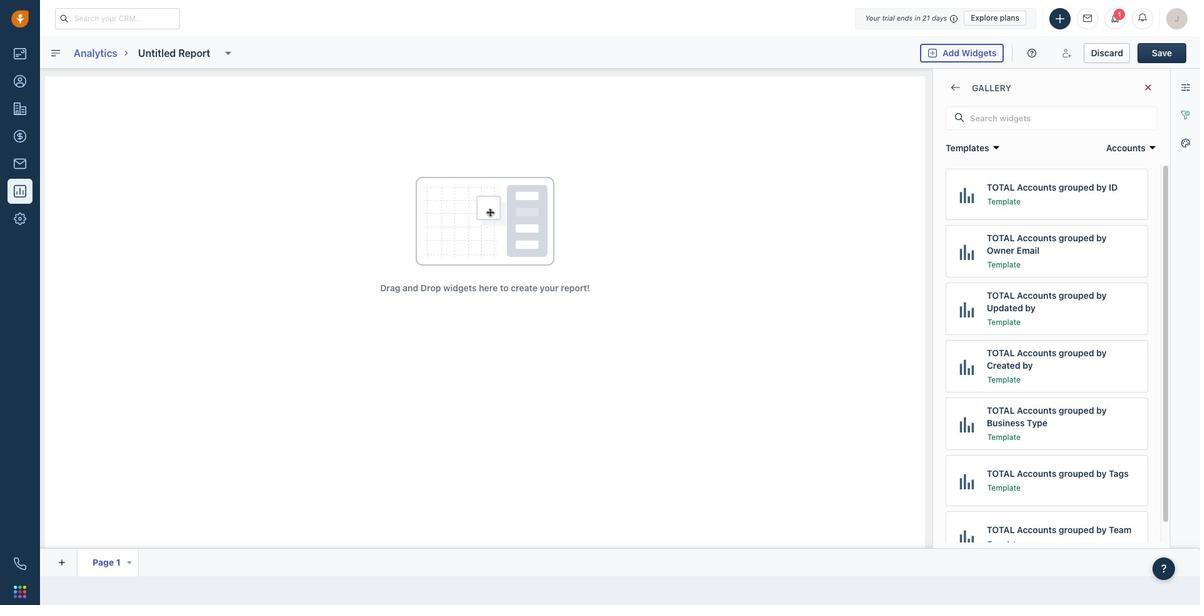 Task type: vqa. For each thing, say whether or not it's contained in the screenshot.
of
no



Task type: locate. For each thing, give the bounding box(es) containing it.
phone image
[[14, 558, 26, 570]]

plans
[[1000, 13, 1019, 23]]

1
[[1118, 10, 1121, 18]]

explore
[[971, 13, 998, 23]]

Search your CRM... text field
[[55, 8, 180, 29]]

explore plans link
[[964, 11, 1026, 26]]

explore plans
[[971, 13, 1019, 23]]

21
[[922, 14, 930, 22]]



Task type: describe. For each thing, give the bounding box(es) containing it.
phone element
[[8, 551, 33, 576]]

in
[[915, 14, 920, 22]]

freshworks switcher image
[[14, 586, 26, 598]]

days
[[932, 14, 947, 22]]

1 link
[[1104, 8, 1126, 29]]

trial
[[882, 14, 895, 22]]

your
[[865, 14, 880, 22]]

your trial ends in 21 days
[[865, 14, 947, 22]]

ends
[[897, 14, 913, 22]]



